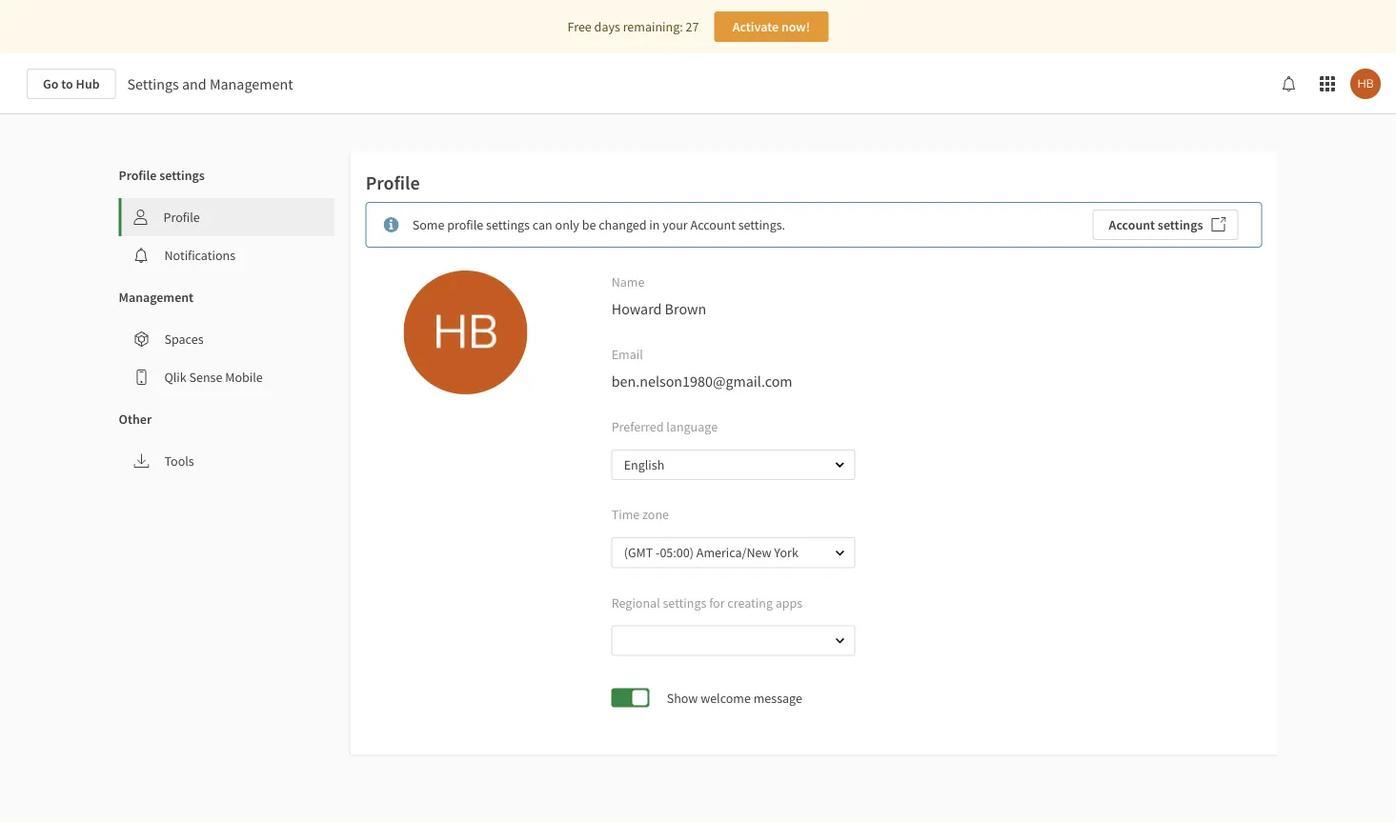 Task type: vqa. For each thing, say whether or not it's contained in the screenshot.
Email ben.nelson1980@gmail.com
yes



Task type: describe. For each thing, give the bounding box(es) containing it.
email
[[612, 346, 643, 363]]

open image
[[835, 460, 846, 471]]

go to hub
[[43, 75, 100, 92]]

tools link
[[119, 442, 335, 481]]

for
[[710, 594, 725, 611]]

qlik sense mobile link
[[119, 358, 335, 397]]

spaces
[[164, 331, 204, 348]]

changed
[[599, 216, 647, 234]]

email ben.nelson1980@gmail.com
[[612, 346, 793, 391]]

spaces link
[[119, 320, 335, 358]]

other
[[119, 411, 152, 428]]

show
[[667, 690, 698, 707]]

remaining:
[[623, 18, 683, 35]]

0 horizontal spatial profile
[[119, 167, 157, 184]]

activate now! link
[[715, 11, 829, 42]]

open image for time zone
[[835, 547, 846, 559]]

activate
[[733, 18, 779, 35]]

1 account from the left
[[691, 216, 736, 234]]

to
[[61, 75, 73, 92]]

time zone
[[612, 506, 669, 524]]

activate now!
[[733, 18, 811, 35]]

1 horizontal spatial management
[[210, 74, 293, 93]]

1 vertical spatial management
[[119, 289, 194, 306]]

settings for regional settings for creating apps
[[663, 594, 707, 611]]

open image for regional settings for creating apps
[[835, 635, 846, 647]]

settings
[[127, 74, 179, 93]]

go
[[43, 75, 59, 92]]

qlik
[[164, 369, 187, 386]]

only
[[555, 216, 580, 234]]

days
[[595, 18, 621, 35]]

show welcome message
[[667, 690, 803, 707]]

in
[[650, 216, 660, 234]]

profile
[[447, 216, 484, 234]]

brown
[[665, 299, 707, 318]]

profile settings
[[119, 167, 205, 184]]

settings.
[[739, 216, 786, 234]]

settings for account settings
[[1158, 216, 1204, 234]]



Task type: locate. For each thing, give the bounding box(es) containing it.
tools
[[164, 453, 194, 470]]

free days remaining: 27
[[568, 18, 699, 35]]

account settings link
[[1093, 210, 1239, 240]]

0 horizontal spatial account
[[691, 216, 736, 234]]

1 vertical spatial howard brown image
[[404, 271, 528, 395]]

account
[[691, 216, 736, 234], [1109, 216, 1156, 234]]

alert containing some profile settings can only be changed in your account settings.
[[366, 202, 1263, 248]]

go to hub link
[[27, 69, 116, 99]]

name
[[612, 274, 645, 291]]

profile inside profile "link"
[[164, 209, 200, 226]]

welcome
[[701, 690, 751, 707]]

apps
[[776, 594, 803, 611]]

howard
[[612, 299, 662, 318]]

27
[[686, 18, 699, 35]]

settings for profile settings
[[159, 167, 205, 184]]

management
[[210, 74, 293, 93], [119, 289, 194, 306]]

be
[[582, 216, 596, 234]]

preferred
[[612, 419, 664, 436]]

name howard brown
[[612, 274, 707, 318]]

profile up notifications in the top of the page
[[164, 209, 200, 226]]

profile down settings
[[119, 167, 157, 184]]

2 open image from the top
[[835, 635, 846, 647]]

1 vertical spatial open image
[[835, 635, 846, 647]]

and
[[182, 74, 207, 93]]

2 account from the left
[[1109, 216, 1156, 234]]

regional
[[612, 594, 660, 611]]

0 horizontal spatial management
[[119, 289, 194, 306]]

ben.nelson1980@gmail.com
[[612, 372, 793, 391]]

notifications
[[164, 247, 236, 264]]

settings
[[159, 167, 205, 184], [486, 216, 530, 234], [1158, 216, 1204, 234], [663, 594, 707, 611]]

your
[[663, 216, 688, 234]]

profile
[[119, 167, 157, 184], [366, 171, 420, 195], [164, 209, 200, 226]]

time
[[612, 506, 640, 524]]

sense
[[189, 369, 223, 386]]

1 horizontal spatial account
[[1109, 216, 1156, 234]]

message
[[754, 690, 803, 707]]

now!
[[782, 18, 811, 35]]

management up spaces
[[119, 289, 194, 306]]

zone
[[643, 506, 669, 524]]

0 vertical spatial howard brown image
[[1351, 69, 1382, 99]]

1 open image from the top
[[835, 547, 846, 559]]

preferred language
[[612, 419, 718, 436]]

regional settings for creating apps
[[612, 594, 803, 611]]

None text field
[[614, 450, 819, 481]]

alert
[[366, 202, 1263, 248]]

0 vertical spatial management
[[210, 74, 293, 93]]

some
[[413, 216, 445, 234]]

hub
[[76, 75, 100, 92]]

language
[[667, 419, 718, 436]]

1 horizontal spatial profile
[[164, 209, 200, 226]]

can
[[533, 216, 553, 234]]

free
[[568, 18, 592, 35]]

profile link
[[122, 198, 335, 236]]

None text field
[[614, 538, 819, 568], [614, 626, 819, 656], [614, 538, 819, 568], [614, 626, 819, 656]]

account settings
[[1109, 216, 1204, 234]]

1 horizontal spatial howard brown image
[[1351, 69, 1382, 99]]

profile up some on the left top of page
[[366, 171, 420, 195]]

0 vertical spatial open image
[[835, 547, 846, 559]]

howard brown image
[[1351, 69, 1382, 99], [404, 271, 528, 395]]

notifications link
[[119, 236, 335, 275]]

mobile
[[225, 369, 263, 386]]

2 horizontal spatial profile
[[366, 171, 420, 195]]

0 horizontal spatial howard brown image
[[404, 271, 528, 395]]

management right and
[[210, 74, 293, 93]]

open image
[[835, 547, 846, 559], [835, 635, 846, 647]]

qlik sense mobile
[[164, 369, 263, 386]]

creating
[[728, 594, 773, 611]]

some profile settings can only be changed in your account settings.
[[413, 216, 786, 234]]

settings and management
[[127, 74, 293, 93]]



